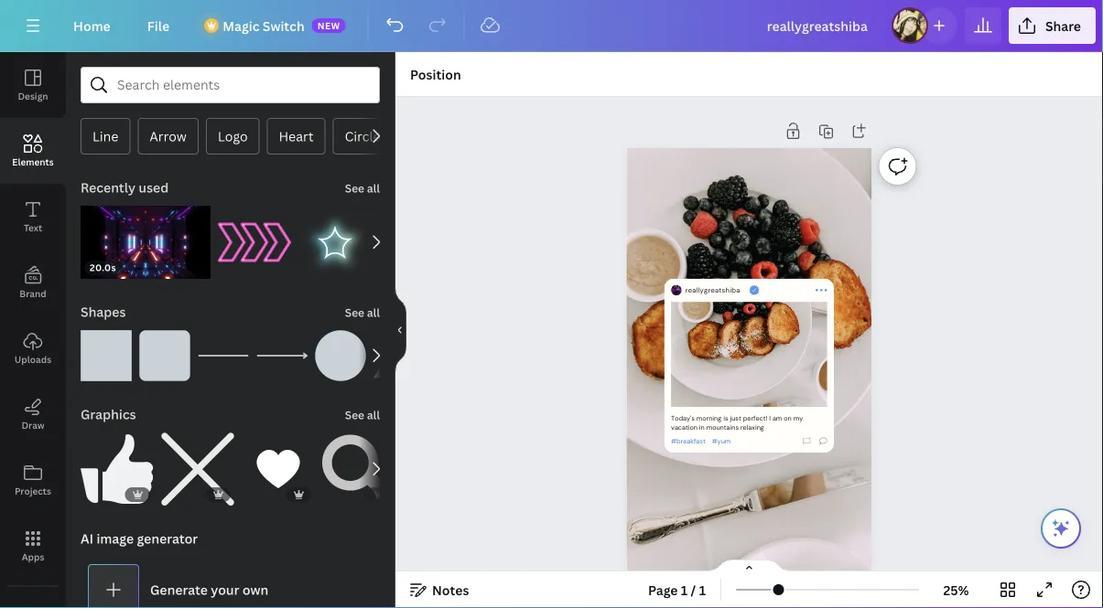 Task type: locate. For each thing, give the bounding box(es) containing it.
side panel tab list
[[0, 52, 66, 609]]

position button
[[403, 60, 468, 89]]

see for shapes
[[345, 305, 364, 320]]

1 see from the top
[[345, 181, 364, 196]]

see all button down white circle shape image
[[343, 396, 382, 433]]

1 see all button from the top
[[343, 169, 382, 206]]

all down triangle up image
[[367, 408, 380, 423]]

magic switch
[[223, 17, 305, 34]]

brand button
[[0, 250, 66, 316]]

brand
[[19, 287, 46, 300]]

2 see all button from the top
[[343, 294, 382, 330]]

shapes button
[[79, 294, 128, 330]]

1 left /
[[681, 582, 688, 599]]

neon line design image
[[299, 206, 372, 279]]

all for graphics
[[367, 408, 380, 423]]

2 add this line to the canvas image from the left
[[256, 330, 308, 382]]

add this line to the canvas image left white circle shape image
[[256, 330, 308, 382]]

add this line to the canvas image right rounded square image
[[198, 330, 249, 382]]

see up white circle shape image
[[345, 305, 364, 320]]

see
[[345, 181, 364, 196], [345, 305, 364, 320], [345, 408, 364, 423]]

file
[[147, 17, 170, 34]]

1 horizontal spatial 1
[[699, 582, 706, 599]]

0 vertical spatial see
[[345, 181, 364, 196]]

see down circle button
[[345, 181, 364, 196]]

logo button
[[206, 118, 260, 155]]

1 right /
[[699, 582, 706, 599]]

1 see all from the top
[[345, 181, 380, 196]]

see all button for recently used
[[343, 169, 382, 206]]

circle button
[[333, 118, 392, 155]]

is
[[723, 414, 728, 423]]

1 vertical spatial see
[[345, 305, 364, 320]]

1
[[681, 582, 688, 599], [699, 582, 706, 599]]

1 add this line to the canvas image from the left
[[198, 330, 249, 382]]

see all button down circle button
[[343, 169, 382, 206]]

/
[[691, 582, 696, 599]]

1 vertical spatial see all button
[[343, 294, 382, 330]]

3 see all from the top
[[345, 408, 380, 423]]

recently used
[[81, 179, 169, 196]]

2 all from the top
[[367, 305, 380, 320]]

file button
[[133, 7, 184, 44]]

am
[[773, 414, 782, 423]]

0 horizontal spatial 1
[[681, 582, 688, 599]]

20.0s
[[90, 262, 116, 274]]

see all down circle button
[[345, 181, 380, 196]]

see all for recently used
[[345, 181, 380, 196]]

2 1 from the left
[[699, 582, 706, 599]]

3 see all button from the top
[[343, 396, 382, 433]]

design button
[[0, 52, 66, 118]]

see all left hide image
[[345, 305, 380, 320]]

draw
[[21, 419, 44, 432]]

2 see from the top
[[345, 305, 364, 320]]

draw button
[[0, 382, 66, 448]]

canva assistant image
[[1050, 518, 1072, 540]]

vacation
[[671, 423, 698, 432]]

all
[[367, 181, 380, 196], [367, 305, 380, 320], [367, 408, 380, 423]]

see all button for shapes
[[343, 294, 382, 330]]

triangle up image
[[373, 330, 425, 382]]

heart button
[[267, 118, 326, 155]]

all left hide image
[[367, 305, 380, 320]]

share
[[1045, 17, 1081, 34]]

see all
[[345, 181, 380, 196], [345, 305, 380, 320], [345, 408, 380, 423]]

i
[[769, 414, 771, 423]]

white circle shape image
[[315, 330, 366, 382]]

line
[[92, 128, 118, 145]]

2 vertical spatial see all button
[[343, 396, 382, 433]]

1 all from the top
[[367, 181, 380, 196]]

audio image
[[0, 594, 66, 609]]

0 vertical spatial see all
[[345, 181, 380, 196]]

25% button
[[926, 576, 986, 605]]

1 horizontal spatial add this line to the canvas image
[[256, 330, 308, 382]]

arrow
[[150, 128, 187, 145]]

new
[[317, 19, 340, 32]]

ai image generator
[[81, 530, 198, 548]]

uploads
[[15, 353, 51, 366]]

add this line to the canvas image
[[198, 330, 249, 382], [256, 330, 308, 382]]

own
[[242, 582, 269, 599]]

#breakfast
[[671, 437, 706, 446]]

share button
[[1009, 7, 1096, 44]]

bubble image
[[820, 438, 827, 445]]

today's morning is just perfect! i am on my vacation in mountains relaxing #breakfast #yum
[[671, 414, 803, 446]]

0 vertical spatial see all button
[[343, 169, 382, 206]]

see for graphics
[[345, 408, 364, 423]]

notes
[[432, 582, 469, 599]]

see all button for graphics
[[343, 396, 382, 433]]

see down white circle shape image
[[345, 408, 364, 423]]

just
[[730, 414, 741, 423]]

all down circle button
[[367, 181, 380, 196]]

see for recently used
[[345, 181, 364, 196]]

0 horizontal spatial add this line to the canvas image
[[198, 330, 249, 382]]

square image
[[81, 330, 132, 382]]

3 all from the top
[[367, 408, 380, 423]]

see all down white circle shape image
[[345, 408, 380, 423]]

generate
[[150, 582, 208, 599]]

shapes
[[81, 303, 126, 321]]

1 vertical spatial all
[[367, 305, 380, 320]]

graphics button
[[79, 396, 138, 433]]

group
[[218, 195, 291, 279], [299, 195, 372, 279], [81, 319, 132, 382], [139, 319, 190, 382], [315, 319, 366, 382], [81, 422, 154, 506], [161, 422, 234, 506], [242, 433, 315, 506], [322, 433, 395, 506]]

2 see all from the top
[[345, 305, 380, 320]]

2 vertical spatial see all
[[345, 408, 380, 423]]

text
[[24, 222, 42, 234]]

apps
[[22, 551, 44, 563]]

ai
[[81, 530, 93, 548]]

see all button
[[343, 169, 382, 206], [343, 294, 382, 330], [343, 396, 382, 433]]

2 vertical spatial see
[[345, 408, 364, 423]]

3 see from the top
[[345, 408, 364, 423]]

2 vertical spatial all
[[367, 408, 380, 423]]

generate your own
[[150, 582, 269, 599]]

see all button left hide image
[[343, 294, 382, 330]]

morning
[[697, 414, 722, 423]]

0 vertical spatial all
[[367, 181, 380, 196]]

1 vertical spatial see all
[[345, 305, 380, 320]]

home link
[[59, 7, 125, 44]]

uploads button
[[0, 316, 66, 382]]

all for recently used
[[367, 181, 380, 196]]



Task type: describe. For each thing, give the bounding box(es) containing it.
text button
[[0, 184, 66, 250]]

see all for shapes
[[345, 305, 380, 320]]

refresh outline image
[[803, 438, 811, 445]]

notes button
[[403, 576, 476, 605]]

page 1 / 1
[[648, 582, 706, 599]]

mountains
[[707, 423, 739, 432]]

all for shapes
[[367, 305, 380, 320]]

switch
[[263, 17, 305, 34]]

hide image
[[395, 287, 406, 374]]

recently
[[81, 179, 136, 196]]

elements button
[[0, 118, 66, 184]]

page
[[648, 582, 678, 599]]

show pages image
[[705, 559, 793, 574]]

line button
[[81, 118, 130, 155]]

logo
[[218, 128, 248, 145]]

graphics
[[81, 406, 136, 423]]

circle
[[345, 128, 381, 145]]

today's
[[671, 414, 695, 423]]

magic
[[223, 17, 260, 34]]

position
[[410, 65, 461, 83]]

Design title text field
[[752, 7, 884, 44]]

#yum
[[712, 437, 731, 446]]

my
[[794, 414, 803, 423]]

perfect!
[[743, 414, 768, 423]]

in
[[699, 423, 705, 432]]

main menu bar
[[0, 0, 1103, 52]]

1 1 from the left
[[681, 582, 688, 599]]

projects button
[[0, 448, 66, 514]]

recently used button
[[79, 169, 170, 206]]

25%
[[943, 582, 969, 599]]

used
[[139, 179, 169, 196]]

apps button
[[0, 514, 66, 579]]

design
[[18, 90, 48, 102]]

heart
[[279, 128, 314, 145]]

home
[[73, 17, 111, 34]]

on
[[784, 414, 792, 423]]

20.0s group
[[81, 195, 211, 279]]

relaxing
[[741, 423, 764, 432]]

arrow button
[[138, 118, 198, 155]]

generator
[[137, 530, 198, 548]]

see all for graphics
[[345, 408, 380, 423]]

your
[[211, 582, 239, 599]]

projects
[[15, 485, 51, 498]]

reallygreatshiba
[[686, 286, 740, 295]]

elements
[[12, 156, 54, 168]]

image
[[97, 530, 134, 548]]

rounded square image
[[139, 330, 190, 382]]

Search elements search field
[[117, 68, 343, 103]]



Task type: vqa. For each thing, say whether or not it's contained in the screenshot.
'Audio' image
yes



